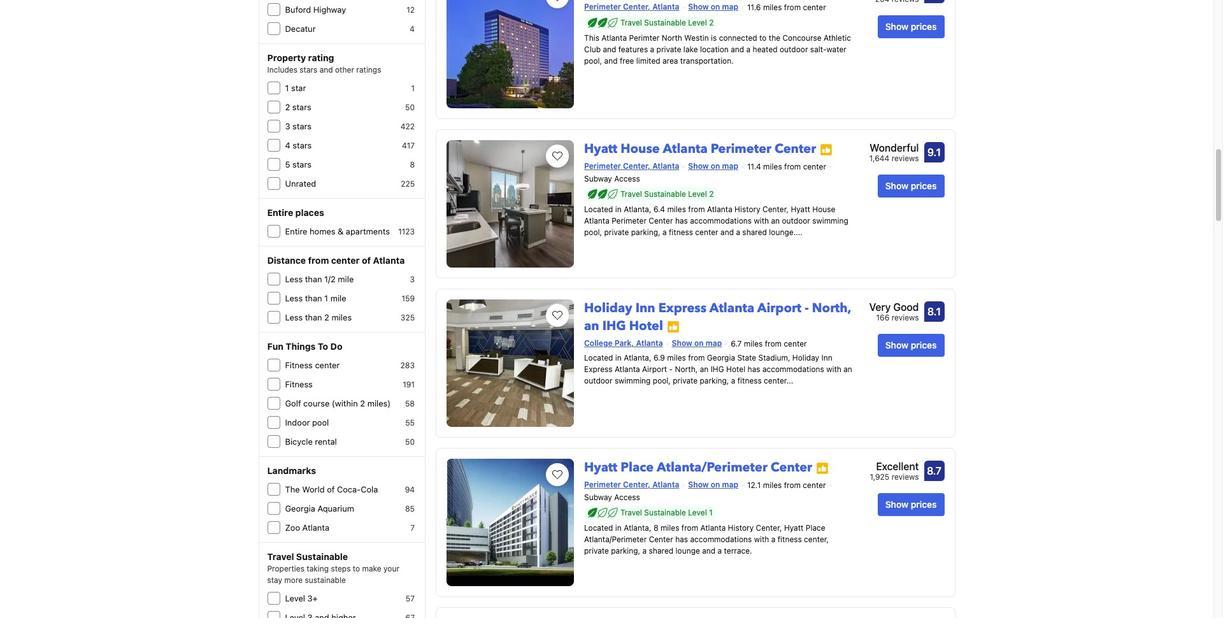 Task type: locate. For each thing, give the bounding box(es) containing it.
in for place
[[615, 523, 622, 532]]

accommodations up terrace.
[[690, 534, 752, 544]]

1 vertical spatial located
[[584, 353, 613, 362]]

atlanta inside 'link'
[[663, 140, 708, 157]]

wonderful 1,644 reviews
[[870, 142, 919, 163]]

3 prices from the top
[[911, 340, 937, 350]]

4 prices from the top
[[911, 499, 937, 510]]

2 vertical spatial located
[[584, 523, 613, 532]]

and inside located in atlanta, 6.4 miles from atlanta history center, hyatt house atlanta perimeter center has accommodations with an outdoor swimming pool, private parking, a fitness center and a shared lounge....
[[721, 227, 734, 237]]

reviews inside excellent 1,925 reviews
[[892, 472, 919, 482]]

center up 1/2
[[331, 255, 360, 266]]

0 vertical spatial 4
[[410, 24, 415, 34]]

world
[[302, 484, 325, 494]]

0 horizontal spatial north,
[[675, 364, 698, 374]]

1 fitness from the top
[[285, 360, 313, 370]]

1 in from the top
[[615, 204, 622, 214]]

inn inside located in atlanta, 6.9 miles from georgia state stadium, holiday inn express atlanta airport - north, an ihg hotel has accommodations with an outdoor swimming pool, private parking, a fitness center...
[[822, 353, 833, 362]]

2 reviews from the top
[[892, 313, 919, 322]]

prices down scored 8.7 element
[[911, 499, 937, 510]]

very good 166 reviews
[[869, 301, 919, 322]]

1 horizontal spatial hotel
[[726, 364, 746, 374]]

2 prices from the top
[[911, 180, 937, 191]]

0 vertical spatial atlanta,
[[624, 204, 652, 214]]

0 vertical spatial travel sustainable level 2
[[621, 18, 714, 27]]

0 vertical spatial mile
[[338, 274, 354, 284]]

1 horizontal spatial fitness
[[738, 376, 762, 385]]

north, inside located in atlanta, 6.9 miles from georgia state stadium, holiday inn express atlanta airport - north, an ihg hotel has accommodations with an outdoor swimming pool, private parking, a fitness center...
[[675, 364, 698, 374]]

8 down 417
[[410, 160, 415, 169]]

map for express
[[706, 338, 722, 348]]

2 vertical spatial reviews
[[892, 472, 919, 482]]

2 vertical spatial has
[[676, 534, 688, 544]]

0 vertical spatial place
[[621, 459, 654, 476]]

1 vertical spatial ihg
[[711, 364, 724, 374]]

0 vertical spatial this property is part of our preferred partner program. it's committed to providing excellent service and good value. it'll pay us a higher commission if you make a booking. image
[[667, 320, 680, 333]]

from inside '11.4 miles from center subway access'
[[784, 162, 801, 171]]

holiday inside holiday inn express atlanta airport - north, an ihg hotel
[[584, 299, 633, 317]]

access inside '11.4 miles from center subway access'
[[614, 174, 640, 183]]

2 down '11.4 miles from center subway access' at the top
[[709, 189, 714, 199]]

1 vertical spatial 4
[[285, 140, 290, 150]]

0 vertical spatial has
[[675, 216, 688, 225]]

1 than from the top
[[305, 274, 322, 284]]

parking, inside located in atlanta, 8 miles from atlanta history center, hyatt place atlanta/perimeter center has accommodations with a fitness center, private parking, a shared lounge and a terrace.
[[611, 546, 640, 555]]

0 vertical spatial -
[[805, 299, 809, 317]]

1,644
[[870, 154, 890, 163]]

of down apartments
[[362, 255, 371, 266]]

0 vertical spatial entire
[[267, 207, 293, 218]]

this property is part of our preferred partner program. it's committed to providing excellent service and good value. it'll pay us a higher commission if you make a booking. image
[[820, 143, 833, 156], [820, 143, 833, 156], [667, 320, 680, 333], [816, 462, 829, 474]]

1 horizontal spatial shared
[[743, 227, 767, 237]]

1 horizontal spatial swimming
[[813, 216, 849, 225]]

very good element
[[869, 299, 919, 315]]

than left 1/2
[[305, 274, 322, 284]]

and left free
[[604, 56, 618, 66]]

course
[[303, 398, 330, 408]]

3 less from the top
[[285, 312, 303, 322]]

a up limited
[[650, 45, 655, 54]]

than up less than 2 miles
[[305, 293, 322, 303]]

422
[[401, 122, 415, 131]]

1 horizontal spatial house
[[813, 204, 836, 214]]

1 vertical spatial in
[[615, 353, 622, 362]]

center right 11.4
[[803, 162, 826, 171]]

map for atlanta/perimeter
[[722, 480, 738, 489]]

4 show prices button from the top
[[878, 493, 945, 516]]

1 horizontal spatial express
[[659, 299, 707, 317]]

3 for 3 stars
[[285, 121, 290, 131]]

2 less from the top
[[285, 293, 303, 303]]

reviews inside wonderful 1,644 reviews
[[892, 154, 919, 163]]

state
[[737, 353, 756, 362]]

atlanta, inside located in atlanta, 6.4 miles from atlanta history center, hyatt house atlanta perimeter center has accommodations with an outdoor swimming pool, private parking, a fitness center and a shared lounge....
[[624, 204, 652, 214]]

1 vertical spatial place
[[806, 523, 826, 532]]

show prices button for hyatt place atlanta/perimeter center
[[878, 493, 945, 516]]

entire homes & apartments
[[285, 226, 390, 236]]

subway inside '11.4 miles from center subway access'
[[584, 174, 612, 183]]

atlanta inside located in atlanta, 8 miles from atlanta history center, hyatt place atlanta/perimeter center has accommodations with a fitness center, private parking, a shared lounge and a terrace.
[[701, 523, 726, 532]]

1 vertical spatial atlanta,
[[624, 353, 652, 362]]

3 show prices button from the top
[[878, 334, 945, 357]]

1 vertical spatial pool,
[[584, 227, 602, 237]]

225
[[401, 179, 415, 189]]

0 vertical spatial with
[[754, 216, 769, 225]]

0 vertical spatial 3
[[285, 121, 290, 131]]

this property is part of our preferred partner program. it's committed to providing excellent service and good value. it'll pay us a higher commission if you make a booking. image for center
[[816, 462, 829, 474]]

0 horizontal spatial swimming
[[615, 376, 651, 385]]

zoo
[[285, 522, 300, 533]]

than
[[305, 274, 322, 284], [305, 293, 322, 303], [305, 312, 322, 322]]

outdoor inside this atlanta perimter north westin is connected to the concourse athletic club and features a private lake location and a heated outdoor salt-water pool, and free limited area transportation.
[[780, 45, 808, 54]]

1 vertical spatial inn
[[822, 353, 833, 362]]

hotel inside holiday inn express atlanta airport - north, an ihg hotel
[[629, 317, 663, 335]]

1 down "12.1 miles from center subway access"
[[709, 508, 713, 517]]

0 horizontal spatial airport
[[642, 364, 667, 374]]

this atlanta perimter north westin is connected to the concourse athletic club and features a private lake location and a heated outdoor salt-water pool, and free limited area transportation.
[[584, 33, 851, 66]]

4 down 12
[[410, 24, 415, 34]]

center up center,
[[803, 480, 826, 490]]

- inside holiday inn express atlanta airport - north, an ihg hotel
[[805, 299, 809, 317]]

show prices button for hyatt house atlanta perimeter center
[[878, 175, 945, 198]]

map
[[722, 2, 738, 11], [722, 161, 738, 171], [706, 338, 722, 348], [722, 480, 738, 489]]

airport inside located in atlanta, 6.9 miles from georgia state stadium, holiday inn express atlanta airport - north, an ihg hotel has accommodations with an outdoor swimming pool, private parking, a fitness center...
[[642, 364, 667, 374]]

1
[[285, 83, 289, 93], [411, 83, 415, 93], [324, 293, 328, 303], [709, 508, 713, 517]]

express inside holiday inn express atlanta airport - north, an ihg hotel
[[659, 299, 707, 317]]

star
[[291, 83, 306, 93]]

2 vertical spatial than
[[305, 312, 322, 322]]

1 50 from the top
[[405, 103, 415, 112]]

2 vertical spatial parking,
[[611, 546, 640, 555]]

hotel up 'park,' at the bottom right
[[629, 317, 663, 335]]

1 vertical spatial has
[[748, 364, 761, 374]]

a down 6.4
[[663, 227, 667, 237]]

1 vertical spatial outdoor
[[782, 216, 810, 225]]

scored 8.7 element
[[924, 461, 945, 481]]

0 horizontal spatial hotel
[[629, 317, 663, 335]]

1 vertical spatial shared
[[649, 546, 674, 555]]

show prices down wonderful 1,644 reviews
[[886, 180, 937, 191]]

accommodations inside located in atlanta, 6.9 miles from georgia state stadium, holiday inn express atlanta airport - north, an ihg hotel has accommodations with an outdoor swimming pool, private parking, a fitness center...
[[763, 364, 824, 374]]

a inside located in atlanta, 6.9 miles from georgia state stadium, holiday inn express atlanta airport - north, an ihg hotel has accommodations with an outdoor swimming pool, private parking, a fitness center...
[[731, 376, 736, 385]]

1 horizontal spatial georgia
[[707, 353, 735, 362]]

2 fitness from the top
[[285, 379, 313, 389]]

center, inside located in atlanta, 8 miles from atlanta history center, hyatt place atlanta/perimeter center has accommodations with a fitness center, private parking, a shared lounge and a terrace.
[[756, 523, 782, 532]]

0 horizontal spatial holiday
[[584, 299, 633, 317]]

in down travel sustainable level 1
[[615, 523, 622, 532]]

2 vertical spatial with
[[754, 534, 769, 544]]

of
[[362, 255, 371, 266], [327, 484, 335, 494]]

0 vertical spatial house
[[621, 140, 660, 157]]

stars down 3 stars
[[293, 140, 312, 150]]

4 up 5 at the left top
[[285, 140, 290, 150]]

scored 8.1 element
[[924, 301, 945, 322]]

and down connected
[[731, 45, 744, 54]]

1 access from the top
[[614, 174, 640, 183]]

85
[[405, 504, 415, 514]]

2 access from the top
[[614, 492, 640, 502]]

from
[[784, 2, 801, 12], [784, 162, 801, 171], [688, 204, 705, 214], [308, 255, 329, 266], [765, 339, 782, 348], [688, 353, 705, 362], [784, 480, 801, 490], [682, 523, 698, 532]]

show prices down excellent 1,925 reviews
[[886, 499, 937, 510]]

0 vertical spatial less
[[285, 274, 303, 284]]

55
[[405, 418, 415, 428]]

in inside located in atlanta, 8 miles from atlanta history center, hyatt place atlanta/perimeter center has accommodations with a fitness center, private parking, a shared lounge and a terrace.
[[615, 523, 622, 532]]

on for express
[[695, 338, 704, 348]]

atlanta inside holiday inn express atlanta airport - north, an ihg hotel
[[710, 299, 755, 317]]

entire down entire places
[[285, 226, 307, 236]]

1 horizontal spatial to
[[760, 33, 767, 43]]

2 show prices from the top
[[886, 180, 937, 191]]

center, for 11.6 miles from center
[[623, 2, 651, 11]]

atlanta/perimeter inside located in atlanta, 8 miles from atlanta history center, hyatt place atlanta/perimeter center has accommodations with a fitness center, private parking, a shared lounge and a terrace.
[[584, 534, 647, 544]]

north
[[662, 33, 682, 43]]

on down the hyatt house atlanta perimeter center
[[711, 161, 720, 171]]

50 up the 422
[[405, 103, 415, 112]]

perimeter for 11.6 miles from center
[[584, 2, 621, 11]]

in
[[615, 204, 622, 214], [615, 353, 622, 362], [615, 523, 622, 532]]

the world of coca-cola
[[285, 484, 378, 494]]

center inside "12.1 miles from center subway access"
[[803, 480, 826, 490]]

0 horizontal spatial of
[[327, 484, 335, 494]]

travel sustainable level 2 up north on the top right of page
[[621, 18, 714, 27]]

stars for 3 stars
[[293, 121, 312, 131]]

1 reviews from the top
[[892, 154, 919, 163]]

show prices button down very good 166 reviews
[[878, 334, 945, 357]]

4 show prices from the top
[[886, 499, 937, 510]]

1 located from the top
[[584, 204, 613, 214]]

sustainable up lounge
[[644, 508, 686, 517]]

a left lounge....
[[736, 227, 740, 237]]

7
[[410, 523, 415, 533]]

on
[[711, 2, 720, 11], [711, 161, 720, 171], [695, 338, 704, 348], [711, 480, 720, 489]]

to left make
[[353, 564, 360, 573]]

water
[[827, 45, 847, 54]]

less down less than 1 mile
[[285, 312, 303, 322]]

3 perimeter center, atlanta from the top
[[584, 480, 679, 489]]

on down holiday inn express atlanta airport - north, an ihg hotel
[[695, 338, 704, 348]]

travel
[[621, 18, 642, 27], [621, 189, 642, 199], [621, 508, 642, 517], [267, 551, 294, 562]]

swimming
[[813, 216, 849, 225], [615, 376, 651, 385]]

located inside located in atlanta, 6.9 miles from georgia state stadium, holiday inn express atlanta airport - north, an ihg hotel has accommodations with an outdoor swimming pool, private parking, a fitness center...
[[584, 353, 613, 362]]

4 for 4 stars
[[285, 140, 290, 150]]

1 atlanta, from the top
[[624, 204, 652, 214]]

map left 12.1
[[722, 480, 738, 489]]

pool, inside this atlanta perimter north westin is connected to the concourse athletic club and features a private lake location and a heated outdoor salt-water pool, and free limited area transportation.
[[584, 56, 602, 66]]

fitness
[[285, 360, 313, 370], [285, 379, 313, 389]]

2 subway from the top
[[584, 492, 612, 502]]

2 than from the top
[[305, 293, 322, 303]]

0 vertical spatial in
[[615, 204, 622, 214]]

0 horizontal spatial this property is part of our preferred partner program. it's committed to providing excellent service and good value. it'll pay us a higher commission if you make a booking. image
[[667, 320, 680, 333]]

1 vertical spatial accommodations
[[763, 364, 824, 374]]

club
[[584, 45, 601, 54]]

atlanta, down 'park,' at the bottom right
[[624, 353, 652, 362]]

shared inside located in atlanta, 6.4 miles from atlanta history center, hyatt house atlanta perimeter center has accommodations with an outdoor swimming pool, private parking, a fitness center and a shared lounge....
[[743, 227, 767, 237]]

1 vertical spatial perimeter center, atlanta
[[584, 161, 679, 171]]

mile
[[338, 274, 354, 284], [331, 293, 346, 303]]

with inside located in atlanta, 6.4 miles from atlanta history center, hyatt house atlanta perimeter center has accommodations with an outdoor swimming pool, private parking, a fitness center and a shared lounge....
[[754, 216, 769, 225]]

pool, inside located in atlanta, 6.4 miles from atlanta history center, hyatt house atlanta perimeter center has accommodations with an outdoor swimming pool, private parking, a fitness center and a shared lounge....
[[584, 227, 602, 237]]

1 vertical spatial express
[[584, 364, 613, 374]]

2 vertical spatial pool,
[[653, 376, 671, 385]]

in inside located in atlanta, 6.9 miles from georgia state stadium, holiday inn express atlanta airport - north, an ihg hotel has accommodations with an outdoor swimming pool, private parking, a fitness center...
[[615, 353, 622, 362]]

athletic
[[824, 33, 851, 43]]

has down state
[[748, 364, 761, 374]]

less than 1 mile
[[285, 293, 346, 303]]

1 vertical spatial of
[[327, 484, 335, 494]]

in for house
[[615, 204, 622, 214]]

access for place
[[614, 492, 640, 502]]

show prices for hyatt place atlanta/perimeter center
[[886, 499, 937, 510]]

outdoor inside located in atlanta, 6.9 miles from georgia state stadium, holiday inn express atlanta airport - north, an ihg hotel has accommodations with an outdoor swimming pool, private parking, a fitness center...
[[584, 376, 613, 385]]

from inside located in atlanta, 6.4 miles from atlanta history center, hyatt house atlanta perimeter center has accommodations with an outdoor swimming pool, private parking, a fitness center and a shared lounge....
[[688, 204, 705, 214]]

located inside located in atlanta, 8 miles from atlanta history center, hyatt place atlanta/perimeter center has accommodations with a fitness center, private parking, a shared lounge and a terrace.
[[584, 523, 613, 532]]

1 vertical spatial subway
[[584, 492, 612, 502]]

from inside located in atlanta, 6.9 miles from georgia state stadium, holiday inn express atlanta airport - north, an ihg hotel has accommodations with an outdoor swimming pool, private parking, a fitness center...
[[688, 353, 705, 362]]

3 atlanta, from the top
[[624, 523, 652, 532]]

parking, down holiday inn express atlanta airport - north, an ihg hotel
[[700, 376, 729, 385]]

0 horizontal spatial 4
[[285, 140, 290, 150]]

2 atlanta, from the top
[[624, 353, 652, 362]]

57
[[406, 594, 415, 603]]

0 vertical spatial parking,
[[631, 227, 661, 237]]

inn right stadium,
[[822, 353, 833, 362]]

191
[[403, 380, 415, 389]]

center down '11.4 miles from center subway access' at the top
[[695, 227, 719, 237]]

0 vertical spatial swimming
[[813, 216, 849, 225]]

1 vertical spatial mile
[[331, 293, 346, 303]]

north, inside holiday inn express atlanta airport - north, an ihg hotel
[[812, 299, 851, 317]]

history up terrace.
[[728, 523, 754, 532]]

2 50 from the top
[[405, 437, 415, 447]]

sustainable up 'taking'
[[296, 551, 348, 562]]

on down hyatt place atlanta/perimeter center
[[711, 480, 720, 489]]

2 horizontal spatial fitness
[[778, 534, 802, 544]]

sustainable up north on the top right of page
[[644, 18, 686, 27]]

1 vertical spatial 50
[[405, 437, 415, 447]]

from up stadium,
[[765, 339, 782, 348]]

of right world
[[327, 484, 335, 494]]

6.9
[[654, 353, 665, 362]]

show on map down hyatt place atlanta/perimeter center
[[688, 480, 738, 489]]

atlanta, for place
[[624, 523, 652, 532]]

parking, down travel sustainable level 1
[[611, 546, 640, 555]]

reviews right 166
[[892, 313, 919, 322]]

3 reviews from the top
[[892, 472, 919, 482]]

2 vertical spatial atlanta,
[[624, 523, 652, 532]]

1 vertical spatial than
[[305, 293, 322, 303]]

outdoor down concourse
[[780, 45, 808, 54]]

hyatt place atlanta/perimeter center image
[[447, 459, 574, 586]]

prices down scored 9.1 element
[[911, 180, 937, 191]]

and right the club
[[603, 45, 616, 54]]

1 vertical spatial -
[[669, 364, 673, 374]]

private inside located in atlanta, 8 miles from atlanta history center, hyatt place atlanta/perimeter center has accommodations with a fitness center, private parking, a shared lounge and a terrace.
[[584, 546, 609, 555]]

prices for holiday inn express atlanta airport - north, an ihg hotel
[[911, 340, 937, 350]]

0 vertical spatial pool,
[[584, 56, 602, 66]]

reviews inside very good 166 reviews
[[892, 313, 919, 322]]

atlanta, for house
[[624, 204, 652, 214]]

1 vertical spatial swimming
[[615, 376, 651, 385]]

place up center,
[[806, 523, 826, 532]]

level down '11.4 miles from center subway access' at the top
[[688, 189, 707, 199]]

miles right 11.4
[[763, 162, 782, 171]]

north, left very
[[812, 299, 851, 317]]

0 horizontal spatial 8
[[410, 160, 415, 169]]

and right lounge
[[702, 546, 716, 555]]

has inside located in atlanta, 6.9 miles from georgia state stadium, holiday inn express atlanta airport - north, an ihg hotel has accommodations with an outdoor swimming pool, private parking, a fitness center...
[[748, 364, 761, 374]]

perimeter for 12.1 miles from center
[[584, 480, 621, 489]]

perimeter center, atlanta for place
[[584, 480, 679, 489]]

on for atlanta
[[711, 161, 720, 171]]

mile right 1/2
[[338, 274, 354, 284]]

58
[[405, 399, 415, 408]]

0 horizontal spatial house
[[621, 140, 660, 157]]

show on map
[[688, 2, 738, 11], [688, 161, 738, 171], [672, 338, 722, 348], [688, 480, 738, 489]]

georgia inside located in atlanta, 6.9 miles from georgia state stadium, holiday inn express atlanta airport - north, an ihg hotel has accommodations with an outdoor swimming pool, private parking, a fitness center...
[[707, 353, 735, 362]]

5 stars
[[285, 159, 312, 169]]

1 vertical spatial reviews
[[892, 313, 919, 322]]

atlanta inside located in atlanta, 6.9 miles from georgia state stadium, holiday inn express atlanta airport - north, an ihg hotel has accommodations with an outdoor swimming pool, private parking, a fitness center...
[[615, 364, 640, 374]]

0 vertical spatial perimeter center, atlanta
[[584, 2, 679, 11]]

1 vertical spatial to
[[353, 564, 360, 573]]

2 left miles)
[[360, 398, 365, 408]]

2 vertical spatial fitness
[[778, 534, 802, 544]]

0 vertical spatial hotel
[[629, 317, 663, 335]]

show on map down the hyatt house atlanta perimeter center
[[688, 161, 738, 171]]

express up 6.9 on the right of page
[[659, 299, 707, 317]]

94
[[405, 485, 415, 494]]

atlanta/perimeter up "12.1 miles from center subway access"
[[657, 459, 768, 476]]

shared left lounge
[[649, 546, 674, 555]]

swimming inside located in atlanta, 6.9 miles from georgia state stadium, holiday inn express atlanta airport - north, an ihg hotel has accommodations with an outdoor swimming pool, private parking, a fitness center...
[[615, 376, 651, 385]]

history inside located in atlanta, 6.4 miles from atlanta history center, hyatt house atlanta perimeter center has accommodations with an outdoor swimming pool, private parking, a fitness center and a shared lounge....
[[735, 204, 761, 214]]

shared left lounge....
[[743, 227, 767, 237]]

show prices button down scored 9.0 element
[[878, 15, 945, 38]]

2 travel sustainable level 2 from the top
[[621, 189, 714, 199]]

3 for 3
[[410, 275, 415, 284]]

subway inside "12.1 miles from center subway access"
[[584, 492, 612, 502]]

than for 1
[[305, 293, 322, 303]]

from right 6.9 on the right of page
[[688, 353, 705, 362]]

1 subway from the top
[[584, 174, 612, 183]]

private
[[657, 45, 681, 54], [604, 227, 629, 237], [673, 376, 698, 385], [584, 546, 609, 555]]

travel sustainable level 2 up 6.4
[[621, 189, 714, 199]]

0 vertical spatial express
[[659, 299, 707, 317]]

0 vertical spatial accommodations
[[690, 216, 752, 225]]

0 vertical spatial fitness
[[285, 360, 313, 370]]

less for less than 1 mile
[[285, 293, 303, 303]]

accommodations
[[690, 216, 752, 225], [763, 364, 824, 374], [690, 534, 752, 544]]

holiday inn express atlanta airport - north, an ihg hotel
[[584, 299, 851, 335]]

3 show prices from the top
[[886, 340, 937, 350]]

0 vertical spatial than
[[305, 274, 322, 284]]

this property is part of our preferred partner program. it's committed to providing excellent service and good value. it'll pay us a higher commission if you make a booking. image
[[667, 320, 680, 333], [816, 462, 829, 474]]

and down rating
[[320, 65, 333, 75]]

stars for 4 stars
[[293, 140, 312, 150]]

less for less than 1/2 mile
[[285, 274, 303, 284]]

located for hyatt place atlanta/perimeter center
[[584, 523, 613, 532]]

reviews
[[892, 154, 919, 163], [892, 313, 919, 322], [892, 472, 919, 482]]

a left terrace.
[[718, 546, 722, 555]]

0 horizontal spatial to
[[353, 564, 360, 573]]

georgia down 6.7
[[707, 353, 735, 362]]

0 vertical spatial inn
[[636, 299, 655, 317]]

1 vertical spatial holiday
[[793, 353, 820, 362]]

from right 12.1
[[784, 480, 801, 490]]

hyatt inside located in atlanta, 6.4 miles from atlanta history center, hyatt house atlanta perimeter center has accommodations with an outdoor swimming pool, private parking, a fitness center and a shared lounge....
[[791, 204, 810, 214]]

atlanta, inside located in atlanta, 8 miles from atlanta history center, hyatt place atlanta/perimeter center has accommodations with a fitness center, private parking, a shared lounge and a terrace.
[[624, 523, 652, 532]]

3+
[[307, 593, 318, 603]]

includes
[[267, 65, 298, 75]]

center,
[[623, 2, 651, 11], [623, 161, 651, 171], [763, 204, 789, 214], [623, 480, 651, 489], [756, 523, 782, 532]]

history for center
[[728, 523, 754, 532]]

1 horizontal spatial ihg
[[711, 364, 724, 374]]

1 vertical spatial entire
[[285, 226, 307, 236]]

access
[[614, 174, 640, 183], [614, 492, 640, 502]]

do
[[330, 341, 342, 352]]

georgia aquarium
[[285, 503, 354, 514]]

stars down 'star' on the left
[[292, 102, 311, 112]]

outdoor
[[780, 45, 808, 54], [782, 216, 810, 225], [584, 376, 613, 385]]

private inside located in atlanta, 6.4 miles from atlanta history center, hyatt house atlanta perimeter center has accommodations with an outdoor swimming pool, private parking, a fitness center and a shared lounge....
[[604, 227, 629, 237]]

perimeter
[[584, 2, 621, 11], [711, 140, 772, 157], [584, 161, 621, 171], [612, 216, 647, 225], [584, 480, 621, 489]]

atlanta,
[[624, 204, 652, 214], [624, 353, 652, 362], [624, 523, 652, 532]]

located in atlanta, 8 miles from atlanta history center, hyatt place atlanta/perimeter center has accommodations with a fitness center, private parking, a shared lounge and a terrace.
[[584, 523, 829, 555]]

1 vertical spatial parking,
[[700, 376, 729, 385]]

center, for 11.4 miles from center
[[623, 161, 651, 171]]

1 prices from the top
[[911, 21, 937, 32]]

miles right 6.9 on the right of page
[[667, 353, 686, 362]]

0 horizontal spatial place
[[621, 459, 654, 476]]

1 vertical spatial travel sustainable level 2
[[621, 189, 714, 199]]

0 vertical spatial shared
[[743, 227, 767, 237]]

1 horizontal spatial holiday
[[793, 353, 820, 362]]

center
[[803, 2, 826, 12], [803, 162, 826, 171], [695, 227, 719, 237], [331, 255, 360, 266], [784, 339, 807, 348], [315, 360, 340, 370], [803, 480, 826, 490]]

has inside located in atlanta, 8 miles from atlanta history center, hyatt place atlanta/perimeter center has accommodations with a fitness center, private parking, a shared lounge and a terrace.
[[676, 534, 688, 544]]

1,925
[[870, 472, 890, 482]]

from right 6.4
[[688, 204, 705, 214]]

map left 6.7
[[706, 338, 722, 348]]

1 vertical spatial georgia
[[285, 503, 315, 514]]

private inside this atlanta perimter north westin is connected to the concourse athletic club and features a private lake location and a heated outdoor salt-water pool, and free limited area transportation.
[[657, 45, 681, 54]]

zoo atlanta
[[285, 522, 330, 533]]

accommodations inside located in atlanta, 8 miles from atlanta history center, hyatt place atlanta/perimeter center has accommodations with a fitness center, private parking, a shared lounge and a terrace.
[[690, 534, 752, 544]]

than down less than 1 mile
[[305, 312, 322, 322]]

1 horizontal spatial north,
[[812, 299, 851, 317]]

has up lounge
[[676, 534, 688, 544]]

in inside located in atlanta, 6.4 miles from atlanta history center, hyatt house atlanta perimeter center has accommodations with an outdoor swimming pool, private parking, a fitness center and a shared lounge....
[[615, 204, 622, 214]]

2 located from the top
[[584, 353, 613, 362]]

1 horizontal spatial this property is part of our preferred partner program. it's committed to providing excellent service and good value. it'll pay us a higher commission if you make a booking. image
[[816, 462, 829, 474]]

0 vertical spatial holiday
[[584, 299, 633, 317]]

miles inside located in atlanta, 6.4 miles from atlanta history center, hyatt house atlanta perimeter center has accommodations with an outdoor swimming pool, private parking, a fitness center and a shared lounge....
[[667, 204, 686, 214]]

- inside located in atlanta, 6.9 miles from georgia state stadium, holiday inn express atlanta airport - north, an ihg hotel has accommodations with an outdoor swimming pool, private parking, a fitness center...
[[669, 364, 673, 374]]

history for perimeter
[[735, 204, 761, 214]]

0 horizontal spatial georgia
[[285, 503, 315, 514]]

2 perimeter center, atlanta from the top
[[584, 161, 679, 171]]

pool,
[[584, 56, 602, 66], [584, 227, 602, 237], [653, 376, 671, 385]]

hotel down state
[[726, 364, 746, 374]]

1 left 'star' on the left
[[285, 83, 289, 93]]

perimter
[[629, 33, 660, 43]]

this property is part of our preferred partner program. it's committed to providing excellent service and good value. it'll pay us a higher commission if you make a booking. image for holiday inn express atlanta airport - north, an ihg hotel
[[667, 320, 680, 333]]

perimeter center, atlanta up perimter on the right
[[584, 2, 679, 11]]

holiday up 'college'
[[584, 299, 633, 317]]

to
[[760, 33, 767, 43], [353, 564, 360, 573]]

8
[[410, 160, 415, 169], [654, 523, 659, 532]]

the
[[769, 33, 781, 43]]

2 vertical spatial accommodations
[[690, 534, 752, 544]]

2 show prices button from the top
[[878, 175, 945, 198]]

sustainable
[[305, 575, 346, 585]]

show on map down holiday inn express atlanta airport - north, an ihg hotel
[[672, 338, 722, 348]]

9.1
[[928, 147, 941, 158]]

atlanta, left 6.4
[[624, 204, 652, 214]]

than for 2
[[305, 312, 322, 322]]

the westin atlanta perimeter north image
[[447, 0, 574, 108]]

-
[[805, 299, 809, 317], [669, 364, 673, 374]]

3 than from the top
[[305, 312, 322, 322]]

reviews for hyatt place atlanta/perimeter center
[[892, 472, 919, 482]]

11.4 miles from center subway access
[[584, 162, 826, 183]]

fitness
[[669, 227, 693, 237], [738, 376, 762, 385], [778, 534, 802, 544]]

show prices
[[886, 21, 937, 32], [886, 180, 937, 191], [886, 340, 937, 350], [886, 499, 937, 510]]

3 located from the top
[[584, 523, 613, 532]]

hotel
[[629, 317, 663, 335], [726, 364, 746, 374]]

3 in from the top
[[615, 523, 622, 532]]

1 vertical spatial atlanta/perimeter
[[584, 534, 647, 544]]

perimeter center, atlanta up 6.4
[[584, 161, 679, 171]]

airport
[[758, 299, 802, 317], [642, 364, 667, 374]]

1 vertical spatial north,
[[675, 364, 698, 374]]

inn up college park, atlanta at bottom
[[636, 299, 655, 317]]

2 in from the top
[[615, 353, 622, 362]]

westin
[[685, 33, 709, 43]]

0 horizontal spatial -
[[669, 364, 673, 374]]

ihg up college park, atlanta at bottom
[[603, 317, 626, 335]]

access inside "12.1 miles from center subway access"
[[614, 492, 640, 502]]

history
[[735, 204, 761, 214], [728, 523, 754, 532]]

1 vertical spatial fitness
[[285, 379, 313, 389]]

1 less from the top
[[285, 274, 303, 284]]

travel inside travel sustainable properties taking steps to make your stay more sustainable
[[267, 551, 294, 562]]

0 vertical spatial fitness
[[669, 227, 693, 237]]

distance
[[267, 255, 306, 266]]

this property is part of our preferred partner program. it's committed to providing excellent service and good value. it'll pay us a higher commission if you make a booking. image for hyatt place atlanta/perimeter center
[[816, 462, 829, 474]]

1 vertical spatial fitness
[[738, 376, 762, 385]]

on for atlanta/perimeter
[[711, 480, 720, 489]]

1 vertical spatial 3
[[410, 275, 415, 284]]

has down '11.4 miles from center subway access' at the top
[[675, 216, 688, 225]]

show prices down very good 166 reviews
[[886, 340, 937, 350]]

hotel inside located in atlanta, 6.9 miles from georgia state stadium, holiday inn express atlanta airport - north, an ihg hotel has accommodations with an outdoor swimming pool, private parking, a fitness center...
[[726, 364, 746, 374]]

fitness inside located in atlanta, 6.9 miles from georgia state stadium, holiday inn express atlanta airport - north, an ihg hotel has accommodations with an outdoor swimming pool, private parking, a fitness center...
[[738, 376, 762, 385]]

atlanta/perimeter down travel sustainable level 1
[[584, 534, 647, 544]]

2 vertical spatial less
[[285, 312, 303, 322]]

0 vertical spatial history
[[735, 204, 761, 214]]

accommodations down '11.4 miles from center subway access' at the top
[[690, 216, 752, 225]]

and left lounge....
[[721, 227, 734, 237]]

atlanta, down travel sustainable level 1
[[624, 523, 652, 532]]

holiday inn express atlanta airport - north, an ihg hotel image
[[447, 299, 574, 427]]

ratings
[[356, 65, 381, 75]]

history inside located in atlanta, 8 miles from atlanta history center, hyatt place atlanta/perimeter center has accommodations with a fitness center, private parking, a shared lounge and a terrace.
[[728, 523, 754, 532]]

property
[[267, 52, 306, 63]]



Task type: vqa. For each thing, say whether or not it's contained in the screenshot.
make
yes



Task type: describe. For each thing, give the bounding box(es) containing it.
features
[[619, 45, 648, 54]]

your
[[384, 564, 400, 573]]

166
[[876, 313, 890, 322]]

an inside holiday inn express atlanta airport - north, an ihg hotel
[[584, 317, 599, 335]]

perimeter for 11.4 miles from center
[[584, 161, 621, 171]]

to inside this atlanta perimter north westin is connected to the concourse athletic club and features a private lake location and a heated outdoor salt-water pool, and free limited area transportation.
[[760, 33, 767, 43]]

bicycle rental
[[285, 436, 337, 447]]

cola
[[361, 484, 378, 494]]

salt-
[[810, 45, 827, 54]]

private inside located in atlanta, 6.9 miles from georgia state stadium, holiday inn express atlanta airport - north, an ihg hotel has accommodations with an outdoor swimming pool, private parking, a fitness center...
[[673, 376, 698, 385]]

1 show prices button from the top
[[878, 15, 945, 38]]

miles right 11.6
[[763, 2, 782, 12]]

stars for 5 stars
[[292, 159, 312, 169]]

perimeter inside 'link'
[[711, 140, 772, 157]]

fitness inside located in atlanta, 6.4 miles from atlanta history center, hyatt house atlanta perimeter center has accommodations with an outdoor swimming pool, private parking, a fitness center and a shared lounge....
[[669, 227, 693, 237]]

ihg inside located in atlanta, 6.9 miles from georgia state stadium, holiday inn express atlanta airport - north, an ihg hotel has accommodations with an outdoor swimming pool, private parking, a fitness center...
[[711, 364, 724, 374]]

has inside located in atlanta, 6.4 miles from atlanta history center, hyatt house atlanta perimeter center has accommodations with an outdoor swimming pool, private parking, a fitness center and a shared lounge....
[[675, 216, 688, 225]]

properties
[[267, 564, 305, 573]]

1123
[[398, 227, 415, 236]]

0 vertical spatial 8
[[410, 160, 415, 169]]

center,
[[804, 534, 829, 544]]

located in atlanta, 6.4 miles from atlanta history center, hyatt house atlanta perimeter center has accommodations with an outdoor swimming pool, private parking, a fitness center and a shared lounge....
[[584, 204, 849, 237]]

excellent element
[[870, 459, 919, 474]]

this property is part of our preferred partner program. it's committed to providing excellent service and good value. it'll pay us a higher commission if you make a booking. image for atlanta
[[667, 320, 680, 333]]

golf
[[285, 398, 301, 408]]

stars inside property rating includes stars and other ratings
[[300, 65, 318, 75]]

level left "3+"
[[285, 593, 305, 603]]

show prices for holiday inn express atlanta airport - north, an ihg hotel
[[886, 340, 937, 350]]

wonderful
[[870, 142, 919, 154]]

is
[[711, 33, 717, 43]]

50 for bicycle rental
[[405, 437, 415, 447]]

make
[[362, 564, 381, 573]]

159
[[402, 294, 415, 303]]

8 inside located in atlanta, 8 miles from atlanta history center, hyatt place atlanta/perimeter center has accommodations with a fitness center, private parking, a shared lounge and a terrace.
[[654, 523, 659, 532]]

2 down less than 1 mile
[[324, 312, 329, 322]]

scored 9.0 element
[[924, 0, 945, 3]]

with inside located in atlanta, 8 miles from atlanta history center, hyatt place atlanta/perimeter center has accommodations with a fitness center, private parking, a shared lounge and a terrace.
[[754, 534, 769, 544]]

4 stars
[[285, 140, 312, 150]]

from up concourse
[[784, 2, 801, 12]]

a left center,
[[771, 534, 776, 544]]

from inside "12.1 miles from center subway access"
[[784, 480, 801, 490]]

decatur
[[285, 24, 316, 34]]

miles inside "12.1 miles from center subway access"
[[763, 480, 782, 490]]

show on map for express
[[672, 338, 722, 348]]

(within
[[332, 398, 358, 408]]

fitness for fitness center
[[285, 360, 313, 370]]

heated
[[753, 45, 778, 54]]

12
[[407, 5, 415, 15]]

2 up is at right
[[709, 18, 714, 27]]

entire for entire places
[[267, 207, 293, 218]]

holiday inside located in atlanta, 6.9 miles from georgia state stadium, holiday inn express atlanta airport - north, an ihg hotel has accommodations with an outdoor swimming pool, private parking, a fitness center...
[[793, 353, 820, 362]]

entire places
[[267, 207, 324, 218]]

2 down the 1 star
[[285, 102, 290, 112]]

distance from center of atlanta
[[267, 255, 405, 266]]

reviews for hyatt house atlanta perimeter center
[[892, 154, 919, 163]]

map for atlanta
[[722, 161, 738, 171]]

this property is part of our preferred partner program. it's committed to providing excellent service and good value. it'll pay us a higher commission if you make a booking. image for hyatt house atlanta perimeter center
[[820, 143, 833, 156]]

parking, inside located in atlanta, 6.4 miles from atlanta history center, hyatt house atlanta perimeter center has accommodations with an outdoor swimming pool, private parking, a fitness center and a shared lounge....
[[631, 227, 661, 237]]

excellent 1,925 reviews
[[870, 461, 919, 482]]

parking, inside located in atlanta, 6.9 miles from georgia state stadium, holiday inn express atlanta airport - north, an ihg hotel has accommodations with an outdoor swimming pool, private parking, a fitness center...
[[700, 376, 729, 385]]

325
[[401, 313, 415, 322]]

express inside located in atlanta, 6.9 miles from georgia state stadium, holiday inn express atlanta airport - north, an ihg hotel has accommodations with an outdoor swimming pool, private parking, a fitness center...
[[584, 364, 613, 374]]

scored 9.1 element
[[924, 142, 945, 162]]

atlanta, inside located in atlanta, 6.9 miles from georgia state stadium, holiday inn express atlanta airport - north, an ihg hotel has accommodations with an outdoor swimming pool, private parking, a fitness center...
[[624, 353, 652, 362]]

terrace.
[[724, 546, 752, 555]]

from inside located in atlanta, 8 miles from atlanta history center, hyatt place atlanta/perimeter center has accommodations with a fitness center, private parking, a shared lounge and a terrace.
[[682, 523, 698, 532]]

miles)
[[367, 398, 391, 408]]

lake
[[684, 45, 698, 54]]

taking
[[307, 564, 329, 573]]

an inside located in atlanta, 6.4 miles from atlanta history center, hyatt house atlanta perimeter center has accommodations with an outdoor swimming pool, private parking, a fitness center and a shared lounge....
[[771, 216, 780, 225]]

level down "12.1 miles from center subway access"
[[688, 508, 707, 517]]

hyatt house atlanta perimeter center
[[584, 140, 816, 157]]

wonderful element
[[870, 140, 919, 155]]

and inside located in atlanta, 8 miles from atlanta history center, hyatt place atlanta/perimeter center has accommodations with a fitness center, private parking, a shared lounge and a terrace.
[[702, 546, 716, 555]]

stadium,
[[759, 353, 790, 362]]

less than 1/2 mile
[[285, 274, 354, 284]]

inn inside holiday inn express atlanta airport - north, an ihg hotel
[[636, 299, 655, 317]]

area
[[663, 56, 678, 66]]

level up westin
[[688, 18, 707, 27]]

&
[[338, 226, 344, 236]]

very
[[869, 301, 891, 313]]

hyatt inside located in atlanta, 8 miles from atlanta history center, hyatt place atlanta/perimeter center has accommodations with a fitness center, private parking, a shared lounge and a terrace.
[[784, 523, 804, 532]]

map left 11.6
[[722, 2, 738, 11]]

golf course (within 2 miles)
[[285, 398, 391, 408]]

stars for 2 stars
[[292, 102, 311, 112]]

buford highway
[[285, 4, 346, 15]]

show on map for atlanta
[[688, 161, 738, 171]]

travel sustainable level 1
[[621, 508, 713, 517]]

highway
[[313, 4, 346, 15]]

to inside travel sustainable properties taking steps to make your stay more sustainable
[[353, 564, 360, 573]]

prices for hyatt place atlanta/perimeter center
[[911, 499, 937, 510]]

ihg inside holiday inn express atlanta airport - north, an ihg hotel
[[603, 317, 626, 335]]

center up stadium,
[[784, 339, 807, 348]]

buford
[[285, 4, 311, 15]]

sustainable up 6.4
[[644, 189, 686, 199]]

concourse
[[783, 33, 822, 43]]

lounge....
[[769, 227, 803, 237]]

miles up do
[[332, 312, 352, 322]]

lounge
[[676, 546, 700, 555]]

college park, atlanta
[[584, 338, 663, 348]]

apartments
[[346, 226, 390, 236]]

from up less than 1/2 mile
[[308, 255, 329, 266]]

perimeter inside located in atlanta, 6.4 miles from atlanta history center, hyatt house atlanta perimeter center has accommodations with an outdoor swimming pool, private parking, a fitness center and a shared lounge....
[[612, 216, 647, 225]]

unrated
[[285, 178, 316, 189]]

good
[[894, 301, 919, 313]]

the
[[285, 484, 300, 494]]

coca-
[[337, 484, 361, 494]]

airport inside holiday inn express atlanta airport - north, an ihg hotel
[[758, 299, 802, 317]]

8.1
[[928, 306, 941, 317]]

atlanta inside this atlanta perimter north westin is connected to the concourse athletic club and features a private lake location and a heated outdoor salt-water pool, and free limited area transportation.
[[602, 33, 627, 43]]

50 for 2 stars
[[405, 103, 415, 112]]

house inside "hyatt house atlanta perimeter center" 'link'
[[621, 140, 660, 157]]

283
[[401, 361, 415, 370]]

4 for 4
[[410, 24, 415, 34]]

8.7
[[927, 465, 942, 477]]

indoor pool
[[285, 417, 329, 428]]

college
[[584, 338, 613, 348]]

417
[[402, 141, 415, 150]]

center up concourse
[[803, 2, 826, 12]]

center inside located in atlanta, 6.4 miles from atlanta history center, hyatt house atlanta perimeter center has accommodations with an outdoor swimming pool, private parking, a fitness center and a shared lounge....
[[695, 227, 719, 237]]

property rating includes stars and other ratings
[[267, 52, 381, 75]]

place inside located in atlanta, 8 miles from atlanta history center, hyatt place atlanta/perimeter center has accommodations with a fitness center, private parking, a shared lounge and a terrace.
[[806, 523, 826, 532]]

hyatt house atlanta perimeter center image
[[447, 140, 574, 268]]

shared inside located in atlanta, 8 miles from atlanta history center, hyatt place atlanta/perimeter center has accommodations with a fitness center, private parking, a shared lounge and a terrace.
[[649, 546, 674, 555]]

center inside 'link'
[[775, 140, 816, 157]]

rental
[[315, 436, 337, 447]]

limited
[[636, 56, 661, 66]]

show on map up is at right
[[688, 2, 738, 11]]

6.7 miles from center
[[731, 339, 807, 348]]

miles inside located in atlanta, 6.9 miles from georgia state stadium, holiday inn express atlanta airport - north, an ihg hotel has accommodations with an outdoor swimming pool, private parking, a fitness center...
[[667, 353, 686, 362]]

other
[[335, 65, 354, 75]]

2 stars
[[285, 102, 311, 112]]

steps
[[331, 564, 351, 573]]

travel sustainable properties taking steps to make your stay more sustainable
[[267, 551, 400, 585]]

level 3+
[[285, 593, 318, 603]]

show on map for atlanta/perimeter
[[688, 480, 738, 489]]

located for hyatt house atlanta perimeter center
[[584, 204, 613, 214]]

sustainable inside travel sustainable properties taking steps to make your stay more sustainable
[[296, 551, 348, 562]]

1 horizontal spatial of
[[362, 255, 371, 266]]

miles inside located in atlanta, 8 miles from atlanta history center, hyatt place atlanta/perimeter center has accommodations with a fitness center, private parking, a shared lounge and a terrace.
[[661, 523, 680, 532]]

mile for less than 1 mile
[[331, 293, 346, 303]]

a left lounge
[[643, 546, 647, 555]]

1 down 1/2
[[324, 293, 328, 303]]

center, inside located in atlanta, 6.4 miles from atlanta history center, hyatt house atlanta perimeter center has accommodations with an outdoor swimming pool, private parking, a fitness center and a shared lounge....
[[763, 204, 789, 214]]

subway for hyatt place atlanta/perimeter center
[[584, 492, 612, 502]]

entire for entire homes & apartments
[[285, 226, 307, 236]]

1 show prices from the top
[[886, 21, 937, 32]]

mile for less than 1/2 mile
[[338, 274, 354, 284]]

1/2
[[324, 274, 336, 284]]

with inside located in atlanta, 6.9 miles from georgia state stadium, holiday inn express atlanta airport - north, an ihg hotel has accommodations with an outdoor swimming pool, private parking, a fitness center...
[[827, 364, 842, 374]]

center inside '11.4 miles from center subway access'
[[803, 162, 826, 171]]

pool, inside located in atlanta, 6.9 miles from georgia state stadium, holiday inn express atlanta airport - north, an ihg hotel has accommodations with an outdoor swimming pool, private parking, a fitness center...
[[653, 376, 671, 385]]

outdoor inside located in atlanta, 6.4 miles from atlanta history center, hyatt house atlanta perimeter center has accommodations with an outdoor swimming pool, private parking, a fitness center and a shared lounge....
[[782, 216, 810, 225]]

12.1
[[747, 480, 761, 490]]

connected
[[719, 33, 757, 43]]

hyatt inside 'link'
[[584, 140, 618, 157]]

1 perimeter center, atlanta from the top
[[584, 2, 679, 11]]

6.4
[[654, 204, 665, 214]]

a down connected
[[747, 45, 751, 54]]

location
[[700, 45, 729, 54]]

fun
[[267, 341, 284, 352]]

center inside located in atlanta, 6.4 miles from atlanta history center, hyatt house atlanta perimeter center has accommodations with an outdoor swimming pool, private parking, a fitness center and a shared lounge....
[[649, 216, 673, 225]]

1 up the 422
[[411, 83, 415, 93]]

park,
[[615, 338, 634, 348]]

5
[[285, 159, 290, 169]]

center down the to
[[315, 360, 340, 370]]

accommodations inside located in atlanta, 6.4 miles from atlanta history center, hyatt house atlanta perimeter center has accommodations with an outdoor swimming pool, private parking, a fitness center and a shared lounge....
[[690, 216, 752, 225]]

miles up state
[[744, 339, 763, 348]]

perimeter center, atlanta for house
[[584, 161, 679, 171]]

miles inside '11.4 miles from center subway access'
[[763, 162, 782, 171]]

12.1 miles from center subway access
[[584, 480, 826, 502]]

fitness inside located in atlanta, 8 miles from atlanta history center, hyatt place atlanta/perimeter center has accommodations with a fitness center, private parking, a shared lounge and a terrace.
[[778, 534, 802, 544]]

access for house
[[614, 174, 640, 183]]

hyatt place atlanta/perimeter center link
[[584, 454, 812, 476]]

swimming inside located in atlanta, 6.4 miles from atlanta history center, hyatt house atlanta perimeter center has accommodations with an outdoor swimming pool, private parking, a fitness center and a shared lounge....
[[813, 216, 849, 225]]

bicycle
[[285, 436, 313, 447]]

1 travel sustainable level 2 from the top
[[621, 18, 714, 27]]

than for 1/2
[[305, 274, 322, 284]]

show prices for hyatt house atlanta perimeter center
[[886, 180, 937, 191]]

hyatt place atlanta/perimeter center
[[584, 459, 812, 476]]

homes
[[310, 226, 336, 236]]

hyatt house atlanta perimeter center link
[[584, 135, 816, 157]]

fitness for fitness
[[285, 379, 313, 389]]

house inside located in atlanta, 6.4 miles from atlanta history center, hyatt house atlanta perimeter center has accommodations with an outdoor swimming pool, private parking, a fitness center and a shared lounge....
[[813, 204, 836, 214]]

this
[[584, 33, 600, 43]]

center...
[[764, 376, 794, 385]]

subway for hyatt house atlanta perimeter center
[[584, 174, 612, 183]]

1 horizontal spatial atlanta/perimeter
[[657, 459, 768, 476]]

less for less than 2 miles
[[285, 312, 303, 322]]

center, for 12.1 miles from center
[[623, 480, 651, 489]]

show prices button for holiday inn express atlanta airport - north, an ihg hotel
[[878, 334, 945, 357]]

places
[[295, 207, 324, 218]]

center inside located in atlanta, 8 miles from atlanta history center, hyatt place atlanta/perimeter center has accommodations with a fitness center, private parking, a shared lounge and a terrace.
[[649, 534, 673, 544]]

prices for hyatt house atlanta perimeter center
[[911, 180, 937, 191]]

aquarium
[[318, 503, 354, 514]]

on up is at right
[[711, 2, 720, 11]]

and inside property rating includes stars and other ratings
[[320, 65, 333, 75]]



